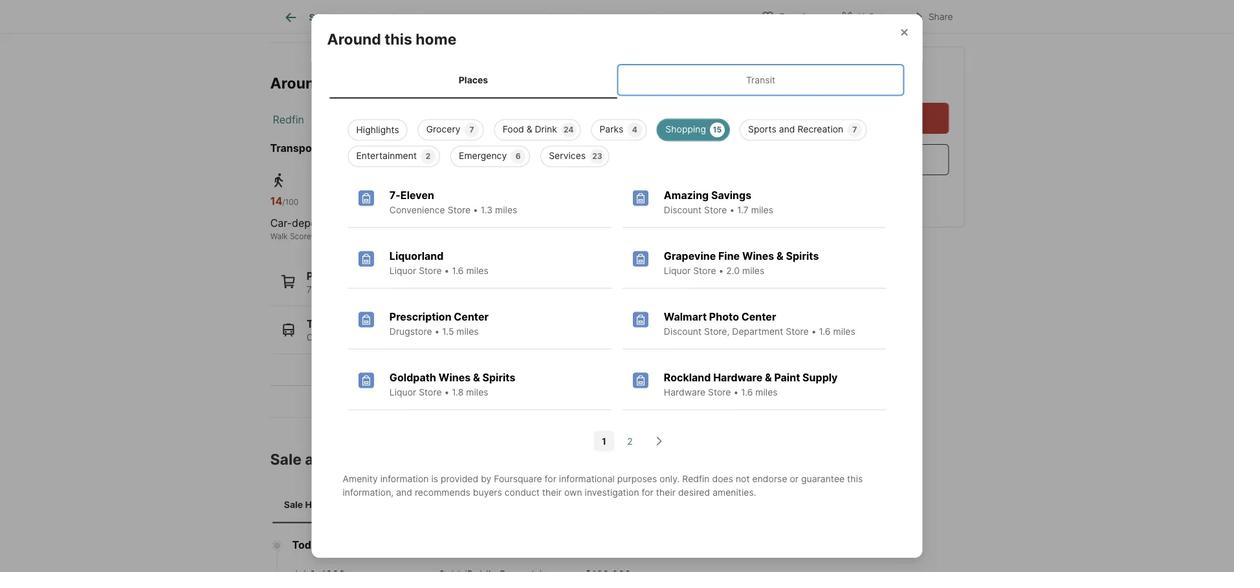 Task type: vqa. For each thing, say whether or not it's contained in the screenshot.
'Fees' tab
yes



Task type: locate. For each thing, give the bounding box(es) containing it.
miles up somewhat at top left
[[495, 205, 518, 216]]

/100 right 1.3
[[499, 198, 515, 207]]

transit
[[746, 75, 776, 86], [307, 318, 342, 331]]

miles right 2.0
[[743, 266, 765, 277]]

smolley up by
[[455, 451, 513, 469]]

6
[[832, 70, 840, 85], [328, 74, 338, 93], [516, 152, 521, 161], [442, 451, 451, 469]]

1 vertical spatial tab list
[[327, 62, 907, 99]]

0 vertical spatial 2
[[426, 152, 431, 161]]

store down goldpath
[[419, 388, 442, 399]]

2 vertical spatial and
[[396, 488, 412, 499]]

schools tab
[[534, 2, 596, 33]]

their down only.
[[656, 488, 676, 499]]

this down overview
[[385, 30, 412, 48]]

1 horizontal spatial this
[[848, 474, 863, 485]]

endorse
[[753, 474, 788, 485]]

1 horizontal spatial 1.6
[[741, 388, 753, 399]]

history inside sale & tax history tab
[[655, 12, 686, 23]]

0 vertical spatial 4
[[632, 125, 638, 135]]

2
[[426, 152, 431, 161], [628, 436, 633, 447]]

7 left groceries, at the left of page
[[307, 284, 312, 295]]

0 horizontal spatial /100
[[282, 198, 299, 207]]

desired
[[678, 488, 710, 499]]

rockland inside transit owl, rockland coaches, shortline hudson
[[332, 333, 372, 344]]

10952
[[452, 114, 482, 126]]

tax
[[638, 12, 653, 23], [363, 500, 378, 511]]

1 horizontal spatial 4
[[632, 125, 638, 135]]

transit up the owl,
[[307, 318, 342, 331]]

0 horizontal spatial tax
[[363, 500, 378, 511]]

and inside amenity information is provided by foursquare for informational purposes only. redfin does not endorse or guarantee this information, and recommends buyers conduct their own investigation for their desired amenities.
[[396, 488, 412, 499]]

0 horizontal spatial rockland
[[332, 333, 372, 344]]

places tab
[[330, 64, 617, 96]]

0 vertical spatial and
[[779, 124, 795, 135]]

hardware
[[714, 372, 763, 385], [664, 388, 706, 399]]

1 vertical spatial tax
[[363, 500, 378, 511]]

places for places
[[459, 75, 488, 86]]

1 vertical spatial discount
[[664, 327, 702, 338]]

miles right 1.7
[[751, 205, 774, 216]]

6 down food
[[516, 152, 521, 161]]

1.6 for walmart photo center
[[819, 327, 831, 338]]

1 vertical spatial 4
[[427, 284, 433, 295]]

redfin up transportation
[[273, 114, 304, 126]]

0 horizontal spatial history
[[305, 500, 338, 511]]

2.0
[[727, 266, 740, 277]]

places for places 7 groceries, 24 restaurants, 4 parks
[[307, 270, 340, 283]]

2 horizontal spatial and
[[779, 124, 795, 135]]

liquor
[[390, 266, 416, 277], [664, 266, 691, 277], [390, 388, 416, 399]]

not
[[736, 474, 750, 485]]

center inside walmart photo center discount store, department store • 1.6 miles
[[742, 311, 777, 324]]

24 right groceries, at the left of page
[[359, 284, 371, 295]]

miles inside the liquorland liquor store • 1.6 miles
[[466, 266, 489, 277]]

only.
[[660, 474, 680, 485]]

sports
[[748, 124, 777, 135]]

2 center from the left
[[742, 311, 777, 324]]

24
[[564, 125, 574, 135], [359, 284, 371, 295]]

1 vertical spatial this
[[848, 474, 863, 485]]

liquor down grapevine
[[664, 266, 691, 277]]

share
[[929, 11, 953, 22]]

& inside grapevine fine wines & spirits liquor store • 2.0 miles
[[777, 250, 784, 263]]

• inside the liquorland liquor store • 1.6 miles
[[444, 266, 450, 277]]

this right guarantee on the right bottom of page
[[848, 474, 863, 485]]

7 up emergency
[[470, 125, 474, 135]]

1 vertical spatial spirits
[[483, 372, 516, 385]]

transit inside transit tab
[[746, 75, 776, 86]]

1 horizontal spatial their
[[656, 488, 676, 499]]

convenience
[[390, 205, 445, 216]]

1 horizontal spatial 24
[[564, 125, 574, 135]]

recreation
[[798, 124, 844, 135]]

discount down walmart
[[664, 327, 702, 338]]

dr up foursquare
[[516, 451, 533, 469]]

1.6 up supply
[[819, 327, 831, 338]]

store down liquorland
[[419, 266, 442, 277]]

dependent
[[292, 217, 345, 230]]

around inside around this home element
[[327, 30, 381, 48]]

0 vertical spatial hardware
[[714, 372, 763, 385]]

request a tour button
[[778, 103, 949, 134]]

6 up new on the top left of the page
[[328, 74, 338, 93]]

liquor inside the liquorland liquor store • 1.6 miles
[[390, 266, 416, 277]]

• left 1.3
[[473, 205, 478, 216]]

1 horizontal spatial /100
[[499, 198, 515, 207]]

monsey
[[393, 114, 431, 126]]

center inside prescription center drugstore • 1.5 miles
[[454, 311, 489, 324]]

amenity information is provided by foursquare for informational purposes only. redfin does not endorse or guarantee this information, and recommends buyers conduct their own investigation for their desired amenities.
[[343, 474, 863, 499]]

1 horizontal spatial spirits
[[786, 250, 819, 263]]

history inside tax history tab
[[380, 500, 411, 511]]

somewhat bikeable
[[485, 217, 581, 230]]

26
[[485, 195, 499, 208]]

this inside amenity information is provided by foursquare for informational purposes only. redfin does not endorse or guarantee this information, and recommends buyers conduct their own investigation for their desired amenities.
[[848, 474, 863, 485]]

1.8
[[452, 388, 464, 399]]

0 vertical spatial 1.6
[[452, 266, 464, 277]]

tab list containing places
[[327, 62, 907, 99]]

around up redfin link
[[270, 74, 324, 93]]

1.6 inside walmart photo center discount store, department store • 1.6 miles
[[819, 327, 831, 338]]

1.6 down department
[[741, 388, 753, 399]]

sale up sale history
[[270, 451, 302, 469]]

or
[[790, 474, 799, 485]]

redfin
[[273, 114, 304, 126], [683, 474, 710, 485]]

around this home element
[[327, 14, 472, 48]]

liquor inside grapevine fine wines & spirits liquor store • 2.0 miles
[[664, 266, 691, 277]]

sale up today
[[284, 500, 303, 511]]

0 vertical spatial 24
[[564, 125, 574, 135]]

1 vertical spatial and
[[305, 451, 332, 469]]

does
[[712, 474, 734, 485]]

0 horizontal spatial redfin
[[273, 114, 304, 126]]

2 horizontal spatial dr
[[897, 70, 911, 85]]

0 horizontal spatial 1.6
[[452, 266, 464, 277]]

owl,
[[307, 333, 330, 344]]

favorite
[[780, 11, 814, 22]]

1 center from the left
[[454, 311, 489, 324]]

around for around this home
[[327, 30, 381, 48]]

1 horizontal spatial for
[[545, 474, 557, 485]]

0 horizontal spatial spirits
[[483, 372, 516, 385]]

monsey link
[[393, 114, 431, 126]]

wines right fine
[[743, 250, 775, 263]]

rockland
[[332, 333, 372, 344], [664, 372, 711, 385]]

24 right drink
[[564, 125, 574, 135]]

miles
[[495, 205, 518, 216], [751, 205, 774, 216], [466, 266, 489, 277], [743, 266, 765, 277], [457, 327, 479, 338], [834, 327, 856, 338], [466, 388, 489, 399], [756, 388, 778, 399]]

1 horizontal spatial and
[[396, 488, 412, 499]]

2 horizontal spatial for
[[642, 488, 654, 499]]

places
[[459, 75, 488, 86], [307, 270, 340, 283]]

sale for sale and tax history for 6 smolley dr
[[270, 451, 302, 469]]

grapevine
[[664, 250, 716, 263]]

2 right "1" button on the bottom of the page
[[628, 436, 633, 447]]

store down the savings
[[704, 205, 727, 216]]

0 horizontal spatial smolley
[[341, 74, 399, 93]]

rockland right the owl,
[[332, 333, 372, 344]]

and down 'information'
[[396, 488, 412, 499]]

0 horizontal spatial 7
[[307, 284, 312, 295]]

x-out button
[[830, 3, 895, 29]]

dr for around 6 smolley dr
[[402, 74, 419, 93]]

places up 10952 link
[[459, 75, 488, 86]]

1 horizontal spatial redfin
[[683, 474, 710, 485]]

0 vertical spatial redfin
[[273, 114, 304, 126]]

wines up 1.8
[[439, 372, 471, 385]]

new york link
[[325, 114, 372, 126]]

history inside sale history tab
[[305, 500, 338, 511]]

1 vertical spatial places
[[307, 270, 340, 283]]

food & drink 24
[[503, 124, 574, 135]]

transit tab
[[617, 64, 905, 96]]

smolley up york
[[341, 74, 399, 93]]

store left 1.3
[[448, 205, 471, 216]]

0 horizontal spatial around
[[270, 74, 324, 93]]

store down store,
[[708, 388, 731, 399]]

• inside prescription center drugstore • 1.5 miles
[[435, 327, 440, 338]]

rockland down store,
[[664, 372, 711, 385]]

2 horizontal spatial smolley
[[843, 70, 894, 85]]

request
[[827, 112, 869, 125]]

1 horizontal spatial around
[[327, 30, 381, 48]]

0 horizontal spatial 2
[[426, 152, 431, 161]]

1 vertical spatial 1.6
[[819, 327, 831, 338]]

10952 link
[[452, 114, 482, 126]]

• up parks
[[444, 266, 450, 277]]

0 vertical spatial sale
[[608, 12, 627, 23]]

food
[[503, 124, 524, 135]]

1 vertical spatial transit
[[307, 318, 342, 331]]

their left 'own' at the left of page
[[542, 488, 562, 499]]

1 vertical spatial 2
[[628, 436, 633, 447]]

sale for sale & tax history
[[608, 12, 627, 23]]

4 inside places 7 groceries, 24 restaurants, 4 parks
[[427, 284, 433, 295]]

1 horizontal spatial rockland
[[664, 372, 711, 385]]

0 vertical spatial spirits
[[786, 250, 819, 263]]

1 horizontal spatial history
[[380, 500, 411, 511]]

0 vertical spatial tax
[[638, 12, 653, 23]]

x-out
[[859, 11, 884, 22]]

miles down somewhat at top left
[[466, 266, 489, 277]]

0 vertical spatial discount
[[664, 205, 702, 216]]

for up is on the bottom left
[[417, 451, 438, 469]]

2 their from the left
[[656, 488, 676, 499]]

around
[[327, 30, 381, 48], [270, 74, 324, 93]]

/100 for 26
[[499, 198, 515, 207]]

0 horizontal spatial and
[[305, 451, 332, 469]]

4 right parks
[[632, 125, 638, 135]]

• left 1.8
[[444, 388, 450, 399]]

• down department
[[734, 388, 739, 399]]

history for sale history
[[305, 500, 338, 511]]

1.6 for rockland hardware & paint supply
[[741, 388, 753, 399]]

0 horizontal spatial for
[[417, 451, 438, 469]]

24 inside food & drink 24
[[564, 125, 574, 135]]

2 vertical spatial tab list
[[270, 487, 428, 524]]

0 horizontal spatial dr
[[402, 74, 419, 93]]

/100 inside 26 /100
[[499, 198, 515, 207]]

search link
[[283, 10, 340, 25]]

miles inside walmart photo center discount store, department store • 1.6 miles
[[834, 327, 856, 338]]

liquorland
[[390, 250, 444, 263]]

2 down grocery
[[426, 152, 431, 161]]

1.6 inside rockland hardware & paint supply hardware store • 1.6 miles
[[741, 388, 753, 399]]

transit left 'contact'
[[746, 75, 776, 86]]

around this home dialog
[[312, 14, 923, 559]]

store inside goldpath wines & spirits liquor store • 1.8 miles
[[419, 388, 442, 399]]

1.7
[[738, 205, 749, 216]]

liquor up restaurants,
[[390, 266, 416, 277]]

2 horizontal spatial 1.6
[[819, 327, 831, 338]]

discount down amazing
[[664, 205, 702, 216]]

transportation
[[270, 142, 346, 155]]

2 horizontal spatial 7
[[853, 125, 857, 135]]

overview tab
[[353, 2, 420, 33]]

paint
[[775, 372, 800, 385]]

1 horizontal spatial tax
[[638, 12, 653, 23]]

store inside grapevine fine wines & spirits liquor store • 2.0 miles
[[694, 266, 716, 277]]

0 vertical spatial rockland
[[332, 333, 372, 344]]

0 horizontal spatial their
[[542, 488, 562, 499]]

for right foursquare
[[545, 474, 557, 485]]

prescription
[[390, 311, 452, 324]]

around down 'search'
[[327, 30, 381, 48]]

2 horizontal spatial history
[[655, 12, 686, 23]]

7 for sports and recreation
[[853, 125, 857, 135]]

dr
[[897, 70, 911, 85], [402, 74, 419, 93], [516, 451, 533, 469]]

miles inside goldpath wines & spirits liquor store • 1.8 miles
[[466, 388, 489, 399]]

2 inside button
[[628, 436, 633, 447]]

1 horizontal spatial 2
[[628, 436, 633, 447]]

this
[[385, 30, 412, 48], [848, 474, 863, 485]]

dr up 'tour'
[[897, 70, 911, 85]]

places inside places tab
[[459, 75, 488, 86]]

1.6 inside the liquorland liquor store • 1.6 miles
[[452, 266, 464, 277]]

0 vertical spatial this
[[385, 30, 412, 48]]

24 inside places 7 groceries, 24 restaurants, 4 parks
[[359, 284, 371, 295]]

tab list for today
[[270, 487, 428, 524]]

24 for food
[[564, 125, 574, 135]]

0 horizontal spatial places
[[307, 270, 340, 283]]

• inside rockland hardware & paint supply hardware store • 1.6 miles
[[734, 388, 739, 399]]

0 horizontal spatial wines
[[439, 372, 471, 385]]

1 vertical spatial wines
[[439, 372, 471, 385]]

1 horizontal spatial hardware
[[714, 372, 763, 385]]

services
[[549, 151, 586, 162]]

1 vertical spatial 24
[[359, 284, 371, 295]]

list box containing grocery
[[338, 114, 897, 167]]

places inside places 7 groceries, 24 restaurants, 4 parks
[[307, 270, 340, 283]]

1 discount from the top
[[664, 205, 702, 216]]

grapevine fine wines & spirits liquor store • 2.0 miles
[[664, 250, 819, 277]]

sale right schools tab
[[608, 12, 627, 23]]

2 vertical spatial sale
[[284, 500, 303, 511]]

smolley up request a tour
[[843, 70, 894, 85]]

1 vertical spatial redfin
[[683, 474, 710, 485]]

list box
[[338, 114, 897, 167]]

center up department
[[742, 311, 777, 324]]

1 horizontal spatial wines
[[743, 250, 775, 263]]

wines
[[743, 250, 775, 263], [439, 372, 471, 385]]

1 vertical spatial hardware
[[664, 388, 706, 399]]

is
[[431, 474, 438, 485]]

• left 1.7
[[730, 205, 735, 216]]

1.6
[[452, 266, 464, 277], [819, 327, 831, 338], [741, 388, 753, 399]]

1 horizontal spatial 7
[[470, 125, 474, 135]]

1 horizontal spatial center
[[742, 311, 777, 324]]

list box inside around this home dialog
[[338, 114, 897, 167]]

transit inside transit owl, rockland coaches, shortline hudson
[[307, 318, 342, 331]]

1 /100 from the left
[[282, 198, 299, 207]]

services 23
[[549, 151, 603, 162]]

0 vertical spatial places
[[459, 75, 488, 86]]

2 /100 from the left
[[499, 198, 515, 207]]

center up hudson
[[454, 311, 489, 324]]

hudson
[[461, 333, 494, 344]]

7 down request
[[853, 125, 857, 135]]

0 horizontal spatial 4
[[427, 284, 433, 295]]

6 up provided
[[442, 451, 451, 469]]

store right department
[[786, 327, 809, 338]]

miles inside amazing savings discount store • 1.7 miles
[[751, 205, 774, 216]]

0 vertical spatial wines
[[743, 250, 775, 263]]

1 horizontal spatial places
[[459, 75, 488, 86]]

recommends
[[415, 488, 471, 499]]

today
[[292, 540, 323, 552]]

4 left parks
[[427, 284, 433, 295]]

/100 up car-
[[282, 198, 299, 207]]

informational
[[559, 474, 615, 485]]

groceries,
[[314, 284, 357, 295]]

redfin up desired
[[683, 474, 710, 485]]

0 horizontal spatial this
[[385, 30, 412, 48]]

1 vertical spatial around
[[270, 74, 324, 93]]

0 horizontal spatial 24
[[359, 284, 371, 295]]

for down purposes on the bottom of the page
[[642, 488, 654, 499]]

0 horizontal spatial center
[[454, 311, 489, 324]]

2 discount from the top
[[664, 327, 702, 338]]

1.6 up parks
[[452, 266, 464, 277]]

1 horizontal spatial transit
[[746, 75, 776, 86]]

miles right 1.5
[[457, 327, 479, 338]]

redfin inside amenity information is provided by foursquare for informational purposes only. redfin does not endorse or guarantee this information, and recommends buyers conduct their own investigation for their desired amenities.
[[683, 474, 710, 485]]

goldpath wines & spirits liquor store • 1.8 miles
[[390, 372, 516, 399]]

tab list
[[270, 0, 710, 33], [327, 62, 907, 99], [270, 487, 428, 524]]

and right sports
[[779, 124, 795, 135]]

miles up supply
[[834, 327, 856, 338]]

tab list containing sale history
[[270, 487, 428, 524]]

/100 inside "14 /100"
[[282, 198, 299, 207]]

and left tax
[[305, 451, 332, 469]]

places up groceries, at the left of page
[[307, 270, 340, 283]]

dr up monsey link
[[402, 74, 419, 93]]

0 horizontal spatial transit
[[307, 318, 342, 331]]

• up supply
[[812, 327, 817, 338]]

rockland hardware & paint supply hardware store • 1.6 miles
[[664, 372, 838, 399]]

1 vertical spatial sale
[[270, 451, 302, 469]]

1 horizontal spatial smolley
[[455, 451, 513, 469]]

7-
[[390, 189, 401, 202]]

tab list inside around this home dialog
[[327, 62, 907, 99]]

& inside goldpath wines & spirits liquor store • 1.8 miles
[[473, 372, 480, 385]]

• left 2.0
[[719, 266, 724, 277]]

highlights
[[356, 125, 399, 136]]

restaurants,
[[373, 284, 424, 295]]

purposes
[[618, 474, 657, 485]]

store inside amazing savings discount store • 1.7 miles
[[704, 205, 727, 216]]

store down grapevine
[[694, 266, 716, 277]]

2 vertical spatial 1.6
[[741, 388, 753, 399]]

and
[[779, 124, 795, 135], [305, 451, 332, 469], [396, 488, 412, 499]]

new york
[[325, 114, 372, 126]]

0 vertical spatial transit
[[746, 75, 776, 86]]

1 vertical spatial rockland
[[664, 372, 711, 385]]

miles down paint
[[756, 388, 778, 399]]

liquor down goldpath
[[390, 388, 416, 399]]

• left 1.5
[[435, 327, 440, 338]]

0 vertical spatial around
[[327, 30, 381, 48]]

miles right 1.8
[[466, 388, 489, 399]]

0 vertical spatial tab list
[[270, 0, 710, 33]]



Task type: describe. For each thing, give the bounding box(es) containing it.
contact 6 smolley dr
[[778, 70, 911, 85]]

0 vertical spatial for
[[417, 451, 438, 469]]

schools
[[547, 12, 583, 23]]

car-
[[270, 217, 292, 230]]

out
[[868, 11, 884, 22]]

new
[[325, 114, 347, 126]]

14
[[270, 195, 282, 208]]

guarantee
[[802, 474, 845, 485]]

home
[[416, 30, 457, 48]]

foursquare
[[494, 474, 542, 485]]

sale history tab
[[273, 490, 349, 522]]

miles inside the "7-eleven convenience store • 1.3 miles"
[[495, 205, 518, 216]]

miles inside grapevine fine wines & spirits liquor store • 2.0 miles
[[743, 266, 765, 277]]

drink
[[535, 124, 557, 135]]

wines inside grapevine fine wines & spirits liquor store • 2.0 miles
[[743, 250, 775, 263]]

• inside the "7-eleven convenience store • 1.3 miles"
[[473, 205, 478, 216]]

request a tour
[[827, 112, 900, 125]]

rockland inside rockland hardware & paint supply hardware store • 1.6 miles
[[664, 372, 711, 385]]

goldpath
[[390, 372, 436, 385]]

search
[[309, 12, 340, 23]]

tab list containing search
[[270, 0, 710, 33]]

favorite button
[[751, 3, 825, 29]]

somewhat
[[485, 217, 537, 230]]

®
[[311, 232, 316, 242]]

score
[[290, 232, 311, 242]]

spirits inside goldpath wines & spirits liquor store • 1.8 miles
[[483, 372, 516, 385]]

buyers
[[473, 488, 502, 499]]

this inside around this home element
[[385, 30, 412, 48]]

1 their from the left
[[542, 488, 562, 499]]

around this home
[[327, 30, 457, 48]]

provided
[[441, 474, 479, 485]]

by
[[481, 474, 492, 485]]

sale for sale history
[[284, 500, 303, 511]]

• inside goldpath wines & spirits liquor store • 1.8 miles
[[444, 388, 450, 399]]

• inside grapevine fine wines & spirits liquor store • 2.0 miles
[[719, 266, 724, 277]]

& inside rockland hardware & paint supply hardware store • 1.6 miles
[[765, 372, 772, 385]]

conduct
[[505, 488, 540, 499]]

1
[[602, 436, 607, 447]]

sports and recreation
[[748, 124, 844, 135]]

1.3
[[481, 205, 493, 216]]

tab list for highlights
[[327, 62, 907, 99]]

sale & tax history
[[608, 12, 686, 23]]

walmart
[[664, 311, 707, 324]]

transit for transit
[[746, 75, 776, 86]]

4 inside list box
[[632, 125, 638, 135]]

shopping
[[666, 124, 706, 135]]

sale history
[[284, 500, 338, 511]]

bikeable
[[540, 217, 581, 230]]

1 vertical spatial for
[[545, 474, 557, 485]]

& inside tab
[[629, 12, 635, 23]]

and for recreation
[[779, 124, 795, 135]]

information,
[[343, 488, 394, 499]]

transit for transit owl, rockland coaches, shortline hudson
[[307, 318, 342, 331]]

15
[[713, 125, 722, 135]]

& inside list box
[[527, 124, 533, 135]]

around for around 6 smolley dr
[[270, 74, 324, 93]]

drugstore
[[390, 327, 432, 338]]

2 vertical spatial for
[[642, 488, 654, 499]]

amenity
[[343, 474, 378, 485]]

amenities
[[479, 12, 521, 23]]

amenities tab
[[466, 2, 534, 33]]

7-eleven convenience store • 1.3 miles
[[390, 189, 518, 216]]

investigation
[[585, 488, 639, 499]]

6 inside list box
[[516, 152, 521, 161]]

store inside walmart photo center discount store, department store • 1.6 miles
[[786, 327, 809, 338]]

x-
[[859, 11, 868, 22]]

walmart photo center discount store, department store • 1.6 miles
[[664, 311, 856, 338]]

discount inside walmart photo center discount store, department store • 1.6 miles
[[664, 327, 702, 338]]

23
[[592, 152, 603, 161]]

york
[[350, 114, 372, 126]]

spirits inside grapevine fine wines & spirits liquor store • 2.0 miles
[[786, 250, 819, 263]]

overview
[[366, 12, 407, 23]]

walk
[[270, 232, 288, 242]]

liquor inside goldpath wines & spirits liquor store • 1.8 miles
[[390, 388, 416, 399]]

fees tab
[[420, 2, 466, 33]]

own
[[565, 488, 582, 499]]

a
[[871, 112, 877, 125]]

7 inside places 7 groceries, 24 restaurants, 4 parks
[[307, 284, 312, 295]]

7 for grocery
[[470, 125, 474, 135]]

/100 for 14
[[282, 198, 299, 207]]

0 horizontal spatial hardware
[[664, 388, 706, 399]]

savings
[[711, 189, 752, 202]]

amazing savings discount store • 1.7 miles
[[664, 189, 774, 216]]

tour
[[879, 112, 900, 125]]

around 6 smolley dr
[[270, 74, 419, 93]]

department
[[732, 327, 784, 338]]

transit owl, rockland coaches, shortline hudson
[[307, 318, 494, 344]]

1.5
[[442, 327, 454, 338]]

24 for places
[[359, 284, 371, 295]]

sale & tax history tab
[[596, 2, 699, 33]]

car-dependent walk score ®
[[270, 217, 345, 242]]

shortline
[[417, 333, 458, 344]]

redfin link
[[273, 114, 304, 126]]

1 button
[[594, 432, 615, 452]]

history for tax history
[[380, 500, 411, 511]]

fees
[[433, 12, 453, 23]]

store inside rockland hardware & paint supply hardware store • 1.6 miles
[[708, 388, 731, 399]]

• inside walmart photo center discount store, department store • 1.6 miles
[[812, 327, 817, 338]]

tax inside tax history tab
[[363, 500, 378, 511]]

tax inside sale & tax history tab
[[638, 12, 653, 23]]

places 7 groceries, 24 restaurants, 4 parks
[[307, 270, 459, 295]]

sale and tax history for 6 smolley dr
[[270, 451, 533, 469]]

6 right 'contact'
[[832, 70, 840, 85]]

wines inside goldpath wines & spirits liquor store • 1.8 miles
[[439, 372, 471, 385]]

and for tax
[[305, 451, 332, 469]]

eleven
[[401, 189, 434, 202]]

miles inside prescription center drugstore • 1.5 miles
[[457, 327, 479, 338]]

supply
[[803, 372, 838, 385]]

store inside the "7-eleven convenience store • 1.3 miles"
[[448, 205, 471, 216]]

information
[[380, 474, 429, 485]]

smolley for around
[[341, 74, 399, 93]]

photo
[[710, 311, 739, 324]]

store inside the liquorland liquor store • 1.6 miles
[[419, 266, 442, 277]]

store,
[[704, 327, 730, 338]]

discount inside amazing savings discount store • 1.7 miles
[[664, 205, 702, 216]]

entertainment
[[356, 151, 417, 162]]

smolley for contact
[[843, 70, 894, 85]]

liquorland liquor store • 1.6 miles
[[390, 250, 489, 277]]

2 button
[[620, 432, 641, 452]]

tax history tab
[[349, 490, 425, 522]]

emergency
[[459, 151, 507, 162]]

miles inside rockland hardware & paint supply hardware store • 1.6 miles
[[756, 388, 778, 399]]

dr for contact 6 smolley dr
[[897, 70, 911, 85]]

amazing
[[664, 189, 709, 202]]

26 /100
[[485, 195, 515, 208]]

• inside amazing savings discount store • 1.7 miles
[[730, 205, 735, 216]]

1 horizontal spatial dr
[[516, 451, 533, 469]]



